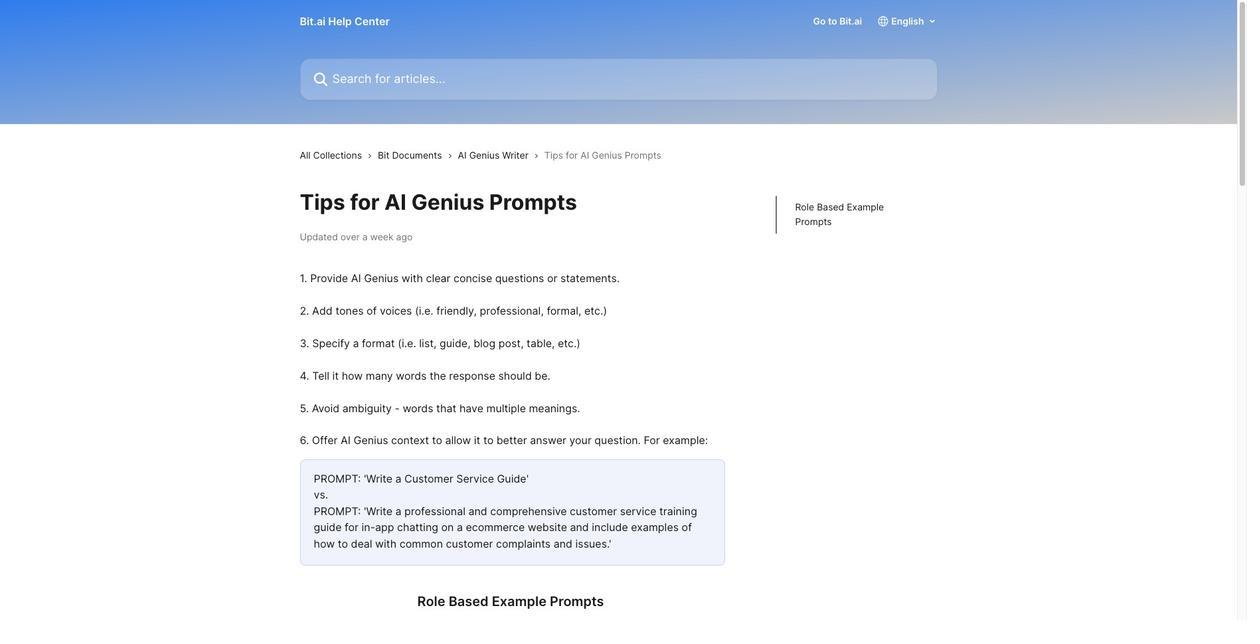 Task type: describe. For each thing, give the bounding box(es) containing it.
ambiguity
[[343, 402, 392, 415]]

1 vertical spatial words
[[403, 402, 434, 415]]

0 vertical spatial customer
[[570, 505, 617, 518]]

3. specify a format (i.e. list, guide, blog post, table, etc.)
[[300, 337, 581, 350]]

a for format
[[353, 337, 359, 350]]

2 prompt: from the top
[[314, 505, 361, 518]]

center
[[355, 15, 390, 28]]

2 vertical spatial and
[[554, 537, 573, 551]]

collections
[[313, 149, 362, 161]]

to right go
[[829, 15, 838, 27]]

issues.'
[[576, 537, 612, 551]]

ago
[[396, 231, 413, 243]]

based inside role based example prompts
[[817, 201, 845, 212]]

a for week
[[363, 231, 368, 243]]

for inside the prompt: 'write a customer service guide' vs. prompt: 'write a professional and comprehensive customer service training guide for in-app chatting on a ecommerce website and include examples of how to deal with common customer complaints and issues.'
[[345, 521, 359, 534]]

4. tell it how many words the response should be.
[[300, 369, 551, 382]]

list,
[[419, 337, 437, 350]]

5. avoid ambiguity - words that have multiple meanings.
[[300, 402, 584, 415]]

bit documents link
[[378, 148, 448, 163]]

blog
[[474, 337, 496, 350]]

voices
[[380, 304, 412, 317]]

guide'
[[497, 472, 529, 486]]

add
[[312, 304, 333, 317]]

multiple
[[487, 402, 526, 415]]

tones
[[336, 304, 364, 317]]

prompt: 'write a customer service guide' vs. prompt: 'write a professional and comprehensive customer service training guide for in-app chatting on a ecommerce website and include examples of how to deal with common customer complaints and issues.'
[[314, 472, 701, 551]]

1. provide ai genius with clear concise questions or statements.
[[300, 272, 620, 285]]

format
[[362, 337, 395, 350]]

1 horizontal spatial bit.ai
[[840, 15, 863, 27]]

a for customer
[[396, 472, 402, 486]]

help
[[328, 15, 352, 28]]

1 vertical spatial and
[[570, 521, 589, 534]]

professional
[[405, 505, 466, 518]]

context
[[391, 434, 429, 447]]

0 vertical spatial etc.)
[[585, 304, 607, 317]]

avoid
[[312, 402, 340, 415]]

friendly,
[[437, 304, 477, 317]]

0 horizontal spatial of
[[367, 304, 377, 317]]

your
[[570, 434, 592, 447]]

website
[[528, 521, 567, 534]]

ai genius writer
[[458, 149, 529, 161]]

1 horizontal spatial how
[[342, 369, 363, 382]]

post,
[[499, 337, 524, 350]]

0 vertical spatial example
[[847, 201, 885, 212]]

documents
[[392, 149, 442, 161]]

allow
[[445, 434, 471, 447]]

bit.ai help center
[[300, 15, 390, 28]]

go
[[814, 15, 826, 27]]

writer
[[502, 149, 529, 161]]

to inside the prompt: 'write a customer service guide' vs. prompt: 'write a professional and comprehensive customer service training guide for in-app chatting on a ecommerce website and include examples of how to deal with common customer complaints and issues.'
[[338, 537, 348, 551]]

specify
[[312, 337, 350, 350]]

response
[[449, 369, 496, 382]]

guide
[[314, 521, 342, 534]]

include
[[592, 521, 628, 534]]

1 'write from the top
[[364, 472, 393, 486]]

3.
[[300, 337, 309, 350]]

english
[[892, 15, 925, 27]]

statements.
[[561, 272, 620, 285]]

all collections
[[300, 149, 362, 161]]

2. add tones of voices (i.e. friendly, professional, formal, etc.)
[[300, 304, 610, 317]]

or
[[547, 272, 558, 285]]

2.
[[300, 304, 309, 317]]

customer
[[405, 472, 454, 486]]

1 prompt: from the top
[[314, 472, 361, 486]]

over
[[341, 231, 360, 243]]

ai genius writer link
[[458, 148, 534, 163]]

1 vertical spatial example
[[492, 594, 547, 610]]

2 'write from the top
[[364, 505, 393, 518]]

all collections link
[[300, 148, 367, 163]]

app
[[375, 521, 394, 534]]

have
[[460, 402, 484, 415]]

answer
[[530, 434, 567, 447]]

in-
[[362, 521, 375, 534]]

5.
[[300, 402, 309, 415]]

common
[[400, 537, 443, 551]]

go to bit.ai link
[[814, 15, 863, 27]]

all
[[300, 149, 311, 161]]

many
[[366, 369, 393, 382]]

week
[[370, 231, 394, 243]]

meanings.
[[529, 402, 581, 415]]

offer
[[312, 434, 338, 447]]

1.
[[300, 272, 307, 285]]

bit documents
[[378, 149, 442, 161]]

table,
[[527, 337, 555, 350]]

bit
[[378, 149, 390, 161]]

question.
[[595, 434, 641, 447]]

role based example prompts link
[[796, 200, 919, 230]]

complaints
[[496, 537, 551, 551]]



Task type: locate. For each thing, give the bounding box(es) containing it.
0 vertical spatial with
[[402, 272, 423, 285]]

to left better
[[484, 434, 494, 447]]

tips
[[545, 149, 563, 161], [300, 189, 345, 215]]

role based example prompts
[[796, 201, 885, 227], [418, 594, 608, 610]]

it right tell at the bottom of the page
[[333, 369, 339, 382]]

to left deal
[[338, 537, 348, 551]]

better
[[497, 434, 527, 447]]

0 vertical spatial and
[[469, 505, 488, 518]]

a right on
[[457, 521, 463, 534]]

deal
[[351, 537, 372, 551]]

with down app
[[375, 537, 397, 551]]

and
[[469, 505, 488, 518], [570, 521, 589, 534], [554, 537, 573, 551]]

4.
[[300, 369, 309, 382]]

1 vertical spatial (i.e.
[[398, 337, 416, 350]]

1 vertical spatial role
[[418, 594, 446, 610]]

to
[[829, 15, 838, 27], [432, 434, 442, 447], [484, 434, 494, 447], [338, 537, 348, 551]]

questions
[[496, 272, 544, 285]]

-
[[395, 402, 400, 415]]

for
[[566, 149, 578, 161], [350, 189, 380, 215], [345, 521, 359, 534]]

for
[[644, 434, 660, 447]]

0 vertical spatial role based example prompts
[[796, 201, 885, 227]]

1 horizontal spatial role based example prompts
[[796, 201, 885, 227]]

2 vertical spatial for
[[345, 521, 359, 534]]

prompt:
[[314, 472, 361, 486], [314, 505, 361, 518]]

0 horizontal spatial role based example prompts
[[418, 594, 608, 610]]

of inside the prompt: 'write a customer service guide' vs. prompt: 'write a professional and comprehensive customer service training guide for in-app chatting on a ecommerce website and include examples of how to deal with common customer complaints and issues.'
[[682, 521, 692, 534]]

0 horizontal spatial role
[[418, 594, 446, 610]]

1 horizontal spatial role
[[796, 201, 815, 212]]

for left in-
[[345, 521, 359, 534]]

0 horizontal spatial etc.)
[[558, 337, 581, 350]]

1 vertical spatial with
[[375, 537, 397, 551]]

training
[[660, 505, 698, 518]]

clear
[[426, 272, 451, 285]]

1 vertical spatial for
[[350, 189, 380, 215]]

0 vertical spatial it
[[333, 369, 339, 382]]

0 vertical spatial tips for ai genius prompts
[[545, 149, 662, 161]]

genius
[[470, 149, 500, 161], [592, 149, 622, 161], [412, 189, 485, 215], [364, 272, 399, 285], [354, 434, 388, 447]]

0 vertical spatial for
[[566, 149, 578, 161]]

0 horizontal spatial based
[[449, 594, 489, 610]]

a right over
[[363, 231, 368, 243]]

go to bit.ai
[[814, 15, 863, 27]]

1 vertical spatial etc.)
[[558, 337, 581, 350]]

1 vertical spatial 'write
[[364, 505, 393, 518]]

a left format at the left
[[353, 337, 359, 350]]

ai
[[458, 149, 467, 161], [581, 149, 590, 161], [385, 189, 407, 215], [351, 272, 361, 285], [341, 434, 351, 447]]

bit.ai left the help
[[300, 15, 326, 28]]

based
[[817, 201, 845, 212], [449, 594, 489, 610]]

it
[[333, 369, 339, 382], [474, 434, 481, 447]]

tips right writer
[[545, 149, 563, 161]]

that
[[437, 402, 457, 415]]

of right tones
[[367, 304, 377, 317]]

0 vertical spatial tips
[[545, 149, 563, 161]]

comprehensive
[[491, 505, 567, 518]]

1 horizontal spatial example
[[847, 201, 885, 212]]

to left allow
[[432, 434, 442, 447]]

service
[[457, 472, 494, 486]]

(i.e.
[[415, 304, 434, 317], [398, 337, 416, 350]]

1 vertical spatial based
[[449, 594, 489, 610]]

customer up include
[[570, 505, 617, 518]]

role
[[796, 201, 815, 212], [418, 594, 446, 610]]

customer down on
[[446, 537, 493, 551]]

it right allow
[[474, 434, 481, 447]]

0 horizontal spatial example
[[492, 594, 547, 610]]

1 vertical spatial how
[[314, 537, 335, 551]]

of down training
[[682, 521, 692, 534]]

1 vertical spatial prompt:
[[314, 505, 361, 518]]

with inside the prompt: 'write a customer service guide' vs. prompt: 'write a professional and comprehensive customer service training guide for in-app chatting on a ecommerce website and include examples of how to deal with common customer complaints and issues.'
[[375, 537, 397, 551]]

a
[[363, 231, 368, 243], [353, 337, 359, 350], [396, 472, 402, 486], [396, 505, 402, 518], [457, 521, 463, 534]]

etc.) right table,
[[558, 337, 581, 350]]

should
[[499, 369, 532, 382]]

1 horizontal spatial based
[[817, 201, 845, 212]]

0 vertical spatial 'write
[[364, 472, 393, 486]]

examples
[[631, 521, 679, 534]]

6.
[[300, 434, 309, 447]]

prompt: up guide
[[314, 505, 361, 518]]

updated over a week ago
[[300, 231, 413, 243]]

0 vertical spatial words
[[396, 369, 427, 382]]

how inside the prompt: 'write a customer service guide' vs. prompt: 'write a professional and comprehensive customer service training guide for in-app chatting on a ecommerce website and include examples of how to deal with common customer complaints and issues.'
[[314, 537, 335, 551]]

with left clear
[[402, 272, 423, 285]]

customer
[[570, 505, 617, 518], [446, 537, 493, 551]]

bit.ai right go
[[840, 15, 863, 27]]

0 horizontal spatial tips
[[300, 189, 345, 215]]

updated
[[300, 231, 338, 243]]

tips for ai genius prompts
[[545, 149, 662, 161], [300, 189, 577, 215]]

tell
[[312, 369, 330, 382]]

chatting
[[397, 521, 439, 534]]

for right writer
[[566, 149, 578, 161]]

'write
[[364, 472, 393, 486], [364, 505, 393, 518]]

1 horizontal spatial tips
[[545, 149, 563, 161]]

a up "chatting"
[[396, 505, 402, 518]]

a left customer
[[396, 472, 402, 486]]

service
[[620, 505, 657, 518]]

1 horizontal spatial customer
[[570, 505, 617, 518]]

1 vertical spatial it
[[474, 434, 481, 447]]

provide
[[310, 272, 348, 285]]

example:
[[663, 434, 708, 447]]

be.
[[535, 369, 551, 382]]

1 vertical spatial tips
[[300, 189, 345, 215]]

concise
[[454, 272, 493, 285]]

how left the many
[[342, 369, 363, 382]]

ecommerce
[[466, 521, 525, 534]]

(i.e. left list, on the bottom left
[[398, 337, 416, 350]]

for up updated over a week ago
[[350, 189, 380, 215]]

etc.) right formal,
[[585, 304, 607, 317]]

0 horizontal spatial customer
[[446, 537, 493, 551]]

0 vertical spatial prompt:
[[314, 472, 361, 486]]

0 horizontal spatial it
[[333, 369, 339, 382]]

prompts
[[625, 149, 662, 161], [490, 189, 577, 215], [796, 216, 832, 227], [550, 594, 604, 610]]

and down website
[[554, 537, 573, 551]]

formal,
[[547, 304, 582, 317]]

1 vertical spatial of
[[682, 521, 692, 534]]

0 vertical spatial of
[[367, 304, 377, 317]]

0 horizontal spatial with
[[375, 537, 397, 551]]

0 vertical spatial based
[[817, 201, 845, 212]]

0 vertical spatial how
[[342, 369, 363, 382]]

tips up 'updated'
[[300, 189, 345, 215]]

the
[[430, 369, 446, 382]]

vs.
[[314, 489, 328, 502]]

0 vertical spatial (i.e.
[[415, 304, 434, 317]]

1 horizontal spatial etc.)
[[585, 304, 607, 317]]

1 vertical spatial tips for ai genius prompts
[[300, 189, 577, 215]]

Search for articles... text field
[[300, 58, 938, 100]]

prompt: up vs.
[[314, 472, 361, 486]]

etc.)
[[585, 304, 607, 317], [558, 337, 581, 350]]

6. offer ai genius context to allow it to better answer your question. for example:
[[300, 434, 708, 447]]

with
[[402, 272, 423, 285], [375, 537, 397, 551]]

words left the
[[396, 369, 427, 382]]

1 vertical spatial role based example prompts
[[418, 594, 608, 610]]

(i.e. right voices
[[415, 304, 434, 317]]

of
[[367, 304, 377, 317], [682, 521, 692, 534]]

0 horizontal spatial how
[[314, 537, 335, 551]]

1 horizontal spatial it
[[474, 434, 481, 447]]

and up issues.'
[[570, 521, 589, 534]]

guide,
[[440, 337, 471, 350]]

1 horizontal spatial of
[[682, 521, 692, 534]]

bit.ai
[[300, 15, 326, 28], [840, 15, 863, 27]]

0 vertical spatial role
[[796, 201, 815, 212]]

0 horizontal spatial bit.ai
[[300, 15, 326, 28]]

on
[[442, 521, 454, 534]]

1 horizontal spatial with
[[402, 272, 423, 285]]

words right -
[[403, 402, 434, 415]]

1 vertical spatial customer
[[446, 537, 493, 551]]

how down guide
[[314, 537, 335, 551]]

professional,
[[480, 304, 544, 317]]

and up the ecommerce
[[469, 505, 488, 518]]



Task type: vqa. For each thing, say whether or not it's contained in the screenshot.
guide
yes



